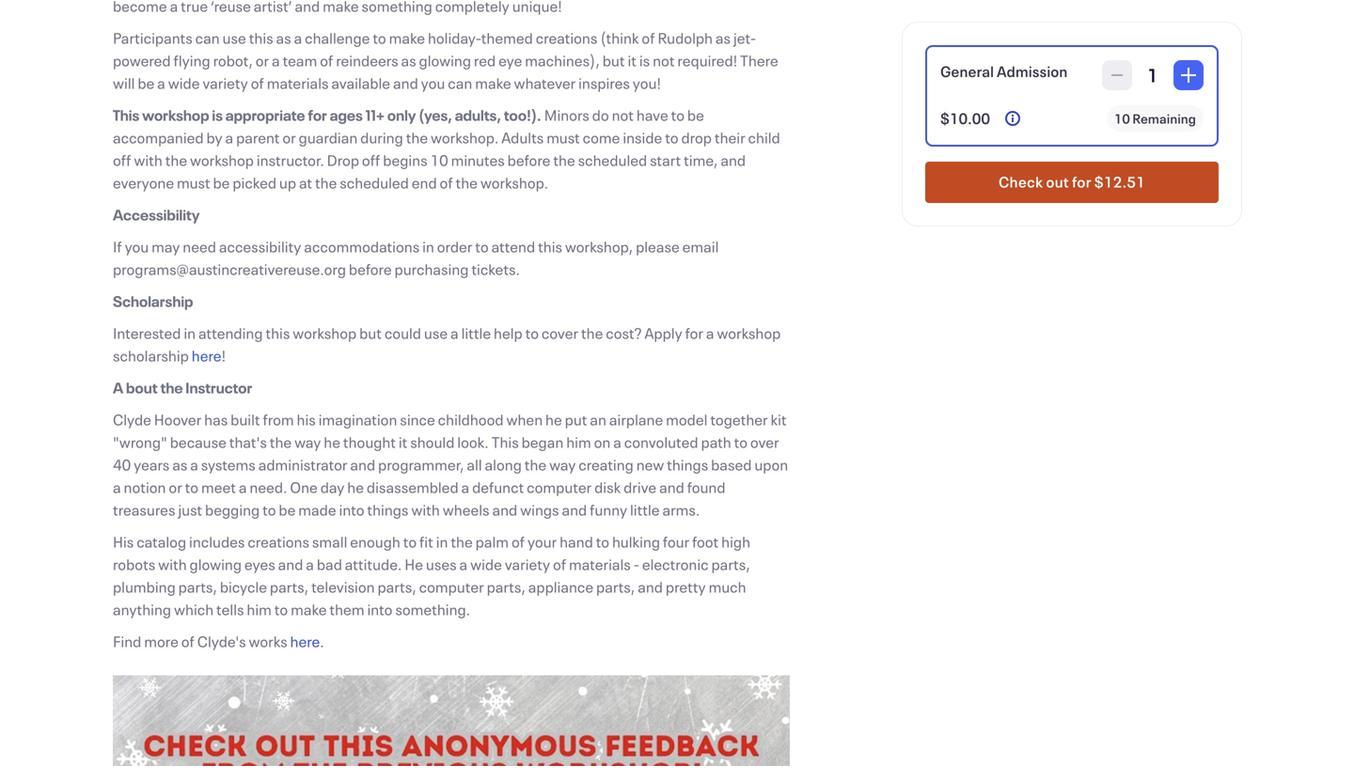 Task type: locate. For each thing, give the bounding box(es) containing it.
variety inside the his catalog includes creations small enough to fit in the palm of your hand to hulking four foot high robots with glowing eyes and a bad attitude. he uses a wide variety of materials - electronic parts, plumbing parts, bicycle parts, television parts, computer parts, appliance parts, and pretty much anything which tells him to make them into something.
[[505, 554, 550, 575]]

treasures
[[113, 500, 175, 520]]

or inside clyde hoover has built from his imagination since childhood when he put an airplane model together kit "wrong" because that's the way he thought it should look. this began him on a convoluted path to over 40 years as a systems administrator and programmer, all along the way creating new things based upon a notion or to meet a need. one day he disassembled a defunct computer disk drive and found treasures just begging to be made into things with wheels and wings and funny little arms.
[[169, 477, 182, 498]]

1 vertical spatial before
[[349, 259, 392, 279]]

0 horizontal spatial little
[[461, 323, 491, 343]]

for up guardian
[[308, 105, 327, 125]]

it
[[628, 50, 637, 71], [399, 432, 408, 452]]

wide inside the his catalog includes creations small enough to fit in the palm of your hand to hulking four foot high robots with glowing eyes and a bad attitude. he uses a wide variety of materials - electronic parts, plumbing parts, bicycle parts, television parts, computer parts, appliance parts, and pretty much anything which tells him to make them into something.
[[470, 554, 502, 575]]

0 horizontal spatial him
[[247, 600, 272, 620]]

1 vertical spatial not
[[612, 105, 634, 125]]

into
[[339, 500, 364, 520], [367, 600, 393, 620]]

1 vertical spatial materials
[[569, 554, 631, 575]]

workshop inside minors do not have to be accompanied by a parent or guardian during the workshop. adults must come inside to drop their child off with the workshop instructor. drop off begins 10 minutes before the scheduled start time, and everyone must be picked up at the scheduled end of the workshop.
[[190, 150, 254, 170]]

workshop,
[[565, 237, 633, 257]]

him down bicycle
[[247, 600, 272, 620]]

accompanied
[[113, 127, 204, 148]]

off down during
[[362, 150, 380, 170]]

found
[[687, 477, 726, 498]]

1 vertical spatial into
[[367, 600, 393, 620]]

1 horizontal spatial him
[[566, 432, 591, 452]]

1 vertical spatial use
[[424, 323, 448, 343]]

robots
[[113, 554, 155, 575]]

to up just
[[185, 477, 198, 498]]

1 horizontal spatial things
[[667, 455, 708, 475]]

make up .
[[291, 600, 327, 620]]

be inside the 'participants can use this as a challenge to make holiday-themed creations (think of rudolph as jet- powered flying robot, or a team of reindeers as glowing red eye machines), but it is not required! there will be a wide variety of materials available and you can make whatever inspires you!'
[[138, 73, 154, 93]]

creations up eyes
[[248, 532, 309, 552]]

all
[[467, 455, 482, 475]]

0 horizontal spatial or
[[169, 477, 182, 498]]

scheduled
[[578, 150, 647, 170], [340, 173, 409, 193]]

the down from
[[270, 432, 292, 452]]

or up instructor.
[[282, 127, 296, 148]]

here link down attending
[[192, 346, 222, 366]]

before down adults
[[508, 150, 551, 170]]

this inside interested in attending this workshop but could use a little help to cover the cost? apply for a workshop scholarship
[[266, 323, 290, 343]]

0 vertical spatial variety
[[203, 73, 248, 93]]

this up robot,
[[249, 28, 273, 48]]

thought
[[343, 432, 396, 452]]

0 vertical spatial him
[[566, 432, 591, 452]]

use up robot,
[[222, 28, 246, 48]]

0 vertical spatial or
[[256, 50, 269, 71]]

1 horizontal spatial wide
[[470, 554, 502, 575]]

variety down your
[[505, 554, 550, 575]]

0 vertical spatial must
[[547, 127, 580, 148]]

him inside the his catalog includes creations small enough to fit in the palm of your hand to hulking four foot high robots with glowing eyes and a bad attitude. he uses a wide variety of materials - electronic parts, plumbing parts, bicycle parts, television parts, computer parts, appliance parts, and pretty much anything which tells him to make them into something.
[[247, 600, 272, 620]]

uses
[[426, 554, 457, 575]]

0 horizontal spatial into
[[339, 500, 364, 520]]

1 horizontal spatial in
[[422, 237, 434, 257]]

disassembled
[[367, 477, 459, 498]]

2 horizontal spatial make
[[475, 73, 511, 93]]

1 vertical spatial he
[[324, 432, 340, 452]]

0 vertical spatial glowing
[[419, 50, 471, 71]]

1 vertical spatial in
[[184, 323, 196, 343]]

programs@austincreativereuse.org
[[113, 259, 346, 279]]

things
[[667, 455, 708, 475], [367, 500, 409, 520]]

little left help
[[461, 323, 491, 343]]

into inside clyde hoover has built from his imagination since childhood when he put an airplane model together kit "wrong" because that's the way he thought it should look. this began him on a convoluted path to over 40 years as a systems administrator and programmer, all along the way creating new things based upon a notion or to meet a need. one day he disassembled a defunct computer disk drive and found treasures just begging to be made into things with wheels and wings and funny little arms.
[[339, 500, 364, 520]]

off up everyone
[[113, 150, 131, 170]]

bout
[[126, 378, 158, 398]]

in up 'here !'
[[184, 323, 196, 343]]

1 horizontal spatial he
[[347, 477, 364, 498]]

0 vertical spatial you
[[421, 73, 445, 93]]

variety inside the 'participants can use this as a challenge to make holiday-themed creations (think of rudolph as jet- powered flying robot, or a team of reindeers as glowing red eye machines), but it is not required! there will be a wide variety of materials available and you can make whatever inspires you!'
[[203, 73, 248, 93]]

not inside minors do not have to be accompanied by a parent or guardian during the workshop. adults must come inside to drop their child off with the workshop instructor. drop off begins 10 minutes before the scheduled start time, and everyone must be picked up at the scheduled end of the workshop.
[[612, 105, 634, 125]]

here link right works
[[290, 632, 320, 652]]

materials inside the his catalog includes creations small enough to fit in the palm of your hand to hulking four foot high robots with glowing eyes and a bad attitude. he uses a wide variety of materials - electronic parts, plumbing parts, bicycle parts, television parts, computer parts, appliance parts, and pretty much anything which tells him to make them into something.
[[569, 554, 631, 575]]

make
[[389, 28, 425, 48], [475, 73, 511, 93], [291, 600, 327, 620]]

0 horizontal spatial make
[[291, 600, 327, 620]]

creations
[[536, 28, 598, 48], [248, 532, 309, 552]]

pretty
[[666, 577, 706, 597]]

1 vertical spatial make
[[475, 73, 511, 93]]

0 vertical spatial not
[[653, 50, 675, 71]]

1 vertical spatial here
[[290, 632, 320, 652]]

1 horizontal spatial not
[[653, 50, 675, 71]]

0 vertical spatial wide
[[168, 73, 200, 93]]

before inside if you may need accessibility accommodations in order to attend this workshop, please email programs@austincreativereuse.org before purchasing tickets.
[[349, 259, 392, 279]]

1 horizontal spatial into
[[367, 600, 393, 620]]

1 vertical spatial must
[[177, 173, 210, 193]]

be left picked
[[213, 173, 230, 193]]

for right 'apply'
[[685, 323, 703, 343]]

0 vertical spatial is
[[639, 50, 650, 71]]

you inside the 'participants can use this as a challenge to make holiday-themed creations (think of rudolph as jet- powered flying robot, or a team of reindeers as glowing red eye machines), but it is not required! there will be a wide variety of materials available and you can make whatever inspires you!'
[[421, 73, 445, 93]]

1 vertical spatial wide
[[470, 554, 502, 575]]

as right years
[[172, 455, 187, 475]]

1 horizontal spatial scheduled
[[578, 150, 647, 170]]

it down since
[[399, 432, 408, 452]]

wide inside the 'participants can use this as a challenge to make holiday-themed creations (think of rudolph as jet- powered flying robot, or a team of reindeers as glowing red eye machines), but it is not required! there will be a wide variety of materials available and you can make whatever inspires you!'
[[168, 73, 200, 93]]

0 vertical spatial creations
[[536, 28, 598, 48]]

workshop. down 'minutes'
[[480, 173, 548, 193]]

instructor
[[186, 378, 252, 398]]

little
[[461, 323, 491, 343], [630, 500, 660, 520]]

a
[[294, 28, 302, 48], [272, 50, 280, 71], [157, 73, 165, 93], [225, 127, 233, 148], [451, 323, 459, 343], [706, 323, 714, 343], [613, 432, 622, 452], [190, 455, 198, 475], [113, 477, 121, 498], [239, 477, 247, 498], [461, 477, 469, 498], [306, 554, 314, 575], [459, 554, 468, 575]]

2 vertical spatial in
[[436, 532, 448, 552]]

here right works
[[290, 632, 320, 652]]

with down the catalog
[[158, 554, 187, 575]]

required!
[[678, 50, 737, 71]]

0 horizontal spatial not
[[612, 105, 634, 125]]

airplane
[[609, 410, 663, 430]]

not up the you!
[[653, 50, 675, 71]]

wings
[[520, 500, 559, 520]]

glowing down the holiday-
[[419, 50, 471, 71]]

if
[[113, 237, 122, 257]]

to up tickets.
[[475, 237, 489, 257]]

an
[[590, 410, 607, 430]]

fit
[[419, 532, 433, 552]]

must
[[547, 127, 580, 148], [177, 173, 210, 193]]

1 horizontal spatial here link
[[290, 632, 320, 652]]

way down began
[[549, 455, 576, 475]]

0 horizontal spatial wide
[[168, 73, 200, 93]]

with up everyone
[[134, 150, 163, 170]]

0 vertical spatial this
[[113, 105, 139, 125]]

cost?
[[606, 323, 642, 343]]

but left could on the top
[[359, 323, 382, 343]]

0 horizontal spatial you
[[125, 237, 149, 257]]

1 vertical spatial this
[[538, 237, 562, 257]]

1 vertical spatial or
[[282, 127, 296, 148]]

a right uses
[[459, 554, 468, 575]]

in right fit
[[436, 532, 448, 552]]

inspires
[[578, 73, 630, 93]]

to
[[373, 28, 386, 48], [671, 105, 685, 125], [665, 127, 679, 148], [475, 237, 489, 257], [525, 323, 539, 343], [734, 432, 748, 452], [185, 477, 198, 498], [263, 500, 276, 520], [403, 532, 417, 552], [596, 532, 610, 552], [274, 600, 288, 620]]

this right attending
[[266, 323, 290, 343]]

0 horizontal spatial can
[[195, 28, 220, 48]]

and down their at the right top of page
[[721, 150, 746, 170]]

drive
[[624, 477, 657, 498]]

2 horizontal spatial he
[[546, 410, 562, 430]]

could
[[384, 323, 421, 343]]

creations inside the 'participants can use this as a challenge to make holiday-themed creations (think of rudolph as jet- powered flying robot, or a team of reindeers as glowing red eye machines), but it is not required! there will be a wide variety of materials available and you can make whatever inspires you!'
[[536, 28, 598, 48]]

in inside interested in attending this workshop but could use a little help to cover the cost? apply for a workshop scholarship
[[184, 323, 196, 343]]

this inside clyde hoover has built from his imagination since childhood when he put an airplane model together kit "wrong" because that's the way he thought it should look. this began him on a convoluted path to over 40 years as a systems administrator and programmer, all along the way creating new things based upon a notion or to meet a need. one day he disassembled a defunct computer disk drive and found treasures just begging to be made into things with wheels and wings and funny little arms.
[[491, 432, 519, 452]]

glowing down includes
[[190, 554, 242, 575]]

into down day
[[339, 500, 364, 520]]

when
[[506, 410, 543, 430]]

1 horizontal spatial but
[[603, 50, 625, 71]]

the down 'minutes'
[[456, 173, 478, 193]]

the inside the his catalog includes creations small enough to fit in the palm of your hand to hulking four foot high robots with glowing eyes and a bad attitude. he uses a wide variety of materials - electronic parts, plumbing parts, bicycle parts, television parts, computer parts, appliance parts, and pretty much anything which tells him to make them into something.
[[451, 532, 473, 552]]

eyes
[[244, 554, 275, 575]]

parent
[[236, 127, 280, 148]]

a right could on the top
[[451, 323, 459, 343]]

and
[[393, 73, 418, 93], [721, 150, 746, 170], [350, 455, 375, 475], [659, 477, 685, 498], [492, 500, 517, 520], [562, 500, 587, 520], [278, 554, 303, 575], [638, 577, 663, 597]]

hoover
[[154, 410, 202, 430]]

make up reindeers
[[389, 28, 425, 48]]

the up begins
[[406, 127, 428, 148]]

0 horizontal spatial here
[[192, 346, 222, 366]]

him inside clyde hoover has built from his imagination since childhood when he put an airplane model together kit "wrong" because that's the way he thought it should look. this began him on a convoluted path to over 40 years as a systems administrator and programmer, all along the way creating new things based upon a notion or to meet a need. one day he disassembled a defunct computer disk drive and found treasures just begging to be made into things with wheels and wings and funny little arms.
[[566, 432, 591, 452]]

computer up wings
[[527, 477, 592, 498]]

0 horizontal spatial this
[[113, 105, 139, 125]]

not
[[653, 50, 675, 71], [612, 105, 634, 125]]

materials inside the 'participants can use this as a challenge to make holiday-themed creations (think of rudolph as jet- powered flying robot, or a team of reindeers as glowing red eye machines), but it is not required! there will be a wide variety of materials available and you can make whatever inspires you!'
[[267, 73, 329, 93]]

of left your
[[512, 532, 525, 552]]

1 vertical spatial computer
[[419, 577, 484, 597]]

1 horizontal spatial materials
[[569, 554, 631, 575]]

materials
[[267, 73, 329, 93], [569, 554, 631, 575]]

1 vertical spatial glowing
[[190, 554, 242, 575]]

administrator
[[258, 455, 347, 475]]

minors
[[544, 105, 589, 125]]

things up found
[[667, 455, 708, 475]]

2 vertical spatial he
[[347, 477, 364, 498]]

0 horizontal spatial variety
[[203, 73, 248, 93]]

parts, up which
[[178, 577, 217, 597]]

1 horizontal spatial you
[[421, 73, 445, 93]]

it down (think
[[628, 50, 637, 71]]

to up start
[[665, 127, 679, 148]]

with inside minors do not have to be accompanied by a parent or guardian during the workshop. adults must come inside to drop their child off with the workshop instructor. drop off begins 10 minutes before the scheduled start time, and everyone must be picked up at the scheduled end of the workshop.
[[134, 150, 163, 170]]

a right 'apply'
[[706, 323, 714, 343]]

this up along
[[491, 432, 519, 452]]

2 horizontal spatial or
[[282, 127, 296, 148]]

a up wheels
[[461, 477, 469, 498]]

this right 'attend'
[[538, 237, 562, 257]]

0 vertical spatial use
[[222, 28, 246, 48]]

can up "adults,"
[[448, 73, 472, 93]]

this
[[249, 28, 273, 48], [538, 237, 562, 257], [266, 323, 290, 343]]

0 vertical spatial here
[[192, 346, 222, 366]]

of
[[642, 28, 655, 48], [320, 50, 333, 71], [251, 73, 264, 93], [440, 173, 453, 193], [512, 532, 525, 552], [553, 554, 566, 575], [181, 632, 195, 652]]

0 vertical spatial way
[[294, 432, 321, 452]]

model
[[666, 410, 708, 430]]

with inside the his catalog includes creations small enough to fit in the palm of your hand to hulking four foot high robots with glowing eyes and a bad attitude. he uses a wide variety of materials - electronic parts, plumbing parts, bicycle parts, television parts, computer parts, appliance parts, and pretty much anything which tells him to make them into something.
[[158, 554, 187, 575]]

1 horizontal spatial here
[[290, 632, 320, 652]]

1 vertical spatial it
[[399, 432, 408, 452]]

of right more
[[181, 632, 195, 652]]

hulking
[[612, 532, 660, 552]]

drop
[[327, 150, 359, 170]]

0 horizontal spatial but
[[359, 323, 382, 343]]

way down his
[[294, 432, 321, 452]]

as inside clyde hoover has built from his imagination since childhood when he put an airplane model together kit "wrong" because that's the way he thought it should look. this began him on a convoluted path to over 40 years as a systems administrator and programmer, all along the way creating new things based upon a notion or to meet a need. one day he disassembled a defunct computer disk drive and found treasures just begging to be made into things with wheels and wings and funny little arms.
[[172, 455, 187, 475]]

the
[[406, 127, 428, 148], [165, 150, 187, 170], [553, 150, 575, 170], [315, 173, 337, 193], [456, 173, 478, 193], [581, 323, 603, 343], [160, 378, 183, 398], [270, 432, 292, 452], [525, 455, 547, 475], [451, 532, 473, 552]]

a left bad
[[306, 554, 314, 575]]

0 horizontal spatial before
[[349, 259, 392, 279]]

0 horizontal spatial off
[[113, 150, 131, 170]]

make inside the his catalog includes creations small enough to fit in the palm of your hand to hulking four foot high robots with glowing eyes and a bad attitude. he uses a wide variety of materials - electronic parts, plumbing parts, bicycle parts, television parts, computer parts, appliance parts, and pretty much anything which tells him to make them into something.
[[291, 600, 327, 620]]

the inside interested in attending this workshop but could use a little help to cover the cost? apply for a workshop scholarship
[[581, 323, 603, 343]]

a right on
[[613, 432, 622, 452]]

help
[[494, 323, 523, 343]]

in
[[422, 237, 434, 257], [184, 323, 196, 343], [436, 532, 448, 552]]

to inside interested in attending this workshop but could use a little help to cover the cost? apply for a workshop scholarship
[[525, 323, 539, 343]]

must up accessibility at the top left
[[177, 173, 210, 193]]

0 horizontal spatial materials
[[267, 73, 329, 93]]

2 off from the left
[[362, 150, 380, 170]]

workshop down by at the top
[[190, 150, 254, 170]]

a inside minors do not have to be accompanied by a parent or guardian during the workshop. adults must come inside to drop their child off with the workshop instructor. drop off begins 10 minutes before the scheduled start time, and everyone must be picked up at the scheduled end of the workshop.
[[225, 127, 233, 148]]

glowing inside the 'participants can use this as a challenge to make holiday-themed creations (think of rudolph as jet- powered flying robot, or a team of reindeers as glowing red eye machines), but it is not required! there will be a wide variety of materials available and you can make whatever inspires you!'
[[419, 50, 471, 71]]

use right could on the top
[[424, 323, 448, 343]]

guardian
[[299, 127, 358, 148]]

the right bout at the left of the page
[[160, 378, 183, 398]]

since
[[400, 410, 435, 430]]

a down the 40
[[113, 477, 121, 498]]

1 vertical spatial but
[[359, 323, 382, 343]]

0 vertical spatial before
[[508, 150, 551, 170]]

0 vertical spatial in
[[422, 237, 434, 257]]

use inside interested in attending this workshop but could use a little help to cover the cost? apply for a workshop scholarship
[[424, 323, 448, 343]]

make down red
[[475, 73, 511, 93]]

from
[[263, 410, 294, 430]]

0 horizontal spatial creations
[[248, 532, 309, 552]]

1 vertical spatial this
[[491, 432, 519, 452]]

0 horizontal spatial in
[[184, 323, 196, 343]]

he left the put at the bottom left of page
[[546, 410, 562, 430]]

is up the you!
[[639, 50, 650, 71]]

whatever
[[514, 73, 576, 93]]

his
[[113, 532, 134, 552]]

parts, down palm
[[487, 577, 526, 597]]

1 vertical spatial variety
[[505, 554, 550, 575]]

1 vertical spatial him
[[247, 600, 272, 620]]

but
[[603, 50, 625, 71], [359, 323, 382, 343]]

1 horizontal spatial must
[[547, 127, 580, 148]]

of up appropriate
[[251, 73, 264, 93]]

put
[[565, 410, 587, 430]]

adults
[[501, 127, 544, 148]]

0 vertical spatial scheduled
[[578, 150, 647, 170]]

the left palm
[[451, 532, 473, 552]]

he right day
[[347, 477, 364, 498]]

workshop. up 'minutes'
[[431, 127, 499, 148]]

0 horizontal spatial glowing
[[190, 554, 242, 575]]

creations up machines),
[[536, 28, 598, 48]]

or up just
[[169, 477, 182, 498]]

computer inside clyde hoover has built from his imagination since childhood when he put an airplane model together kit "wrong" because that's the way he thought it should look. this began him on a convoluted path to over 40 years as a systems administrator and programmer, all along the way creating new things based upon a notion or to meet a need. one day he disassembled a defunct computer disk drive and found treasures just begging to be made into things with wheels and wings and funny little arms.
[[527, 477, 592, 498]]

wheels
[[443, 500, 490, 520]]

0 vertical spatial it
[[628, 50, 637, 71]]

computer
[[527, 477, 592, 498], [419, 577, 484, 597]]

but inside interested in attending this workshop but could use a little help to cover the cost? apply for a workshop scholarship
[[359, 323, 382, 343]]

funny
[[590, 500, 627, 520]]

but inside the 'participants can use this as a challenge to make holiday-themed creations (think of rudolph as jet- powered flying robot, or a team of reindeers as glowing red eye machines), but it is not required! there will be a wide variety of materials available and you can make whatever inspires you!'
[[603, 50, 625, 71]]

this inside the 'participants can use this as a challenge to make holiday-themed creations (think of rudolph as jet- powered flying robot, or a team of reindeers as glowing red eye machines), but it is not required! there will be a wide variety of materials available and you can make whatever inspires you!'
[[249, 28, 273, 48]]

1 horizontal spatial is
[[639, 50, 650, 71]]

this workshop is appropriate for ages 11+ only (yes, adults, too!).
[[113, 105, 544, 125]]

with
[[134, 150, 163, 170], [411, 500, 440, 520], [158, 554, 187, 575]]

0 vertical spatial computer
[[527, 477, 592, 498]]

before inside minors do not have to be accompanied by a parent or guardian during the workshop. adults must come inside to drop their child off with the workshop instructor. drop off begins 10 minutes before the scheduled start time, and everyone must be picked up at the scheduled end of the workshop.
[[508, 150, 551, 170]]

1 vertical spatial with
[[411, 500, 440, 520]]

began
[[522, 432, 564, 452]]

1 vertical spatial here link
[[290, 632, 320, 652]]

if you may need accessibility accommodations in order to attend this workshop, please email programs@austincreativereuse.org before purchasing tickets.
[[113, 237, 719, 279]]

clyde hoover has built from his imagination since childhood when he put an airplane model together kit "wrong" because that's the way he thought it should look. this began him on a convoluted path to over 40 years as a systems administrator and programmer, all along the way creating new things based upon a notion or to meet a need. one day he disassembled a defunct computer disk drive and found treasures just begging to be made into things with wheels and wings and funny little arms.
[[113, 410, 788, 520]]

2 horizontal spatial in
[[436, 532, 448, 552]]

disk
[[594, 477, 621, 498]]

over
[[750, 432, 779, 452]]

their
[[715, 127, 745, 148]]

variety down robot,
[[203, 73, 248, 93]]

you up (yes,
[[421, 73, 445, 93]]

this for could
[[266, 323, 290, 343]]

to up reindeers
[[373, 28, 386, 48]]

with down disassembled
[[411, 500, 440, 520]]

not right "do"
[[612, 105, 634, 125]]

0 vertical spatial little
[[461, 323, 491, 343]]

0 vertical spatial but
[[603, 50, 625, 71]]

before down the accommodations
[[349, 259, 392, 279]]

be right will
[[138, 73, 154, 93]]

way
[[294, 432, 321, 452], [549, 455, 576, 475]]

a down because
[[190, 455, 198, 475]]

adults,
[[455, 105, 501, 125]]

0 vertical spatial into
[[339, 500, 364, 520]]

child
[[748, 127, 780, 148]]

and up only
[[393, 73, 418, 93]]

1 horizontal spatial or
[[256, 50, 269, 71]]

0 horizontal spatial scheduled
[[340, 173, 409, 193]]

him down the put at the bottom left of page
[[566, 432, 591, 452]]

1 horizontal spatial off
[[362, 150, 380, 170]]

based
[[711, 455, 752, 475]]

which
[[174, 600, 214, 620]]

0 horizontal spatial things
[[367, 500, 409, 520]]

high
[[721, 532, 751, 552]]

1 horizontal spatial glowing
[[419, 50, 471, 71]]

1 horizontal spatial creations
[[536, 28, 598, 48]]

parts, down eyes
[[270, 577, 309, 597]]

here
[[192, 346, 222, 366], [290, 632, 320, 652]]

1 horizontal spatial can
[[448, 73, 472, 93]]

or right robot,
[[256, 50, 269, 71]]

drop
[[681, 127, 712, 148]]



Task type: describe. For each thing, give the bounding box(es) containing it.
attend
[[491, 237, 535, 257]]

the down 'minors'
[[553, 150, 575, 170]]

four
[[663, 532, 690, 552]]

inside
[[623, 127, 662, 148]]

workshop right 'apply'
[[717, 323, 781, 343]]

in inside the his catalog includes creations small enough to fit in the palm of your hand to hulking four foot high robots with glowing eyes and a bad attitude. he uses a wide variety of materials - electronic parts, plumbing parts, bicycle parts, television parts, computer parts, appliance parts, and pretty much anything which tells him to make them into something.
[[436, 532, 448, 552]]

with inside clyde hoover has built from his imagination since childhood when he put an airplane model together kit "wrong" because that's the way he thought it should look. this began him on a convoluted path to over 40 years as a systems administrator and programmer, all along the way creating new things based upon a notion or to meet a need. one day he disassembled a defunct computer disk drive and found treasures just begging to be made into things with wheels and wings and funny little arms.
[[411, 500, 440, 520]]

(think
[[600, 28, 639, 48]]

robot,
[[213, 50, 253, 71]]

look.
[[457, 432, 489, 452]]

1 horizontal spatial make
[[389, 28, 425, 48]]

.
[[320, 632, 324, 652]]

to down together
[[734, 432, 748, 452]]

apply
[[645, 323, 683, 343]]

programmer,
[[378, 455, 464, 475]]

to up works
[[274, 600, 288, 620]]

1 vertical spatial can
[[448, 73, 472, 93]]

just
[[178, 500, 202, 520]]

of inside minors do not have to be accompanied by a parent or guardian during the workshop. adults must come inside to drop their child off with the workshop instructor. drop off begins 10 minutes before the scheduled start time, and everyone must be picked up at the scheduled end of the workshop.
[[440, 173, 453, 193]]

into inside the his catalog includes creations small enough to fit in the palm of your hand to hulking four foot high robots with glowing eyes and a bad attitude. he uses a wide variety of materials - electronic parts, plumbing parts, bicycle parts, television parts, computer parts, appliance parts, and pretty much anything which tells him to make them into something.
[[367, 600, 393, 620]]

accessibility
[[113, 205, 200, 225]]

upon
[[755, 455, 788, 475]]

to inside the 'participants can use this as a challenge to make holiday-themed creations (think of rudolph as jet- powered flying robot, or a team of reindeers as glowing red eye machines), but it is not required! there will be a wide variety of materials available and you can make whatever inspires you!'
[[373, 28, 386, 48]]

!
[[222, 346, 226, 366]]

1 vertical spatial way
[[549, 455, 576, 475]]

and down 'defunct'
[[492, 500, 517, 520]]

too!).
[[504, 105, 542, 125]]

creating
[[579, 455, 634, 475]]

be inside clyde hoover has built from his imagination since childhood when he put an airplane model together kit "wrong" because that's the way he thought it should look. this began him on a convoluted path to over 40 years as a systems administrator and programmer, all along the way creating new things based upon a notion or to meet a need. one day he disassembled a defunct computer disk drive and found treasures just begging to be made into things with wheels and wings and funny little arms.
[[279, 500, 296, 520]]

0 horizontal spatial must
[[177, 173, 210, 193]]

defunct
[[472, 477, 524, 498]]

instructor.
[[257, 150, 324, 170]]

new
[[636, 455, 664, 475]]

appliance
[[528, 577, 594, 597]]

and up arms. in the bottom of the page
[[659, 477, 685, 498]]

hand
[[560, 532, 593, 552]]

systems
[[201, 455, 256, 475]]

find more of clyde's works here .
[[113, 632, 324, 652]]

not inside the 'participants can use this as a challenge to make holiday-themed creations (think of rudolph as jet- powered flying robot, or a team of reindeers as glowing red eye machines), but it is not required! there will be a wide variety of materials available and you can make whatever inspires you!'
[[653, 50, 675, 71]]

together
[[710, 410, 768, 430]]

day
[[320, 477, 345, 498]]

a down powered
[[157, 73, 165, 93]]

as right reindeers
[[401, 50, 416, 71]]

is inside the 'participants can use this as a challenge to make holiday-themed creations (think of rudolph as jet- powered flying robot, or a team of reindeers as glowing red eye machines), but it is not required! there will be a wide variety of materials available and you can make whatever inspires you!'
[[639, 50, 650, 71]]

glowing inside the his catalog includes creations small enough to fit in the palm of your hand to hulking four foot high robots with glowing eyes and a bad attitude. he uses a wide variety of materials - electronic parts, plumbing parts, bicycle parts, television parts, computer parts, appliance parts, and pretty much anything which tells him to make them into something.
[[190, 554, 242, 575]]

red
[[474, 50, 496, 71]]

parts, up much
[[711, 554, 750, 575]]

here link for .
[[290, 632, 320, 652]]

0 vertical spatial can
[[195, 28, 220, 48]]

foot
[[692, 532, 719, 552]]

to down need.
[[263, 500, 276, 520]]

tickets.
[[471, 259, 520, 279]]

and down -
[[638, 577, 663, 597]]

at
[[299, 173, 312, 193]]

please
[[636, 237, 680, 257]]

end
[[412, 173, 437, 193]]

a left the team
[[272, 50, 280, 71]]

of right (think
[[642, 28, 655, 48]]

parts, down he
[[378, 577, 416, 597]]

electronic
[[642, 554, 709, 575]]

time,
[[684, 150, 718, 170]]

as up the team
[[276, 28, 291, 48]]

0 vertical spatial workshop.
[[431, 127, 499, 148]]

it inside clyde hoover has built from his imagination since childhood when he put an airplane model together kit "wrong" because that's the way he thought it should look. this began him on a convoluted path to over 40 years as a systems administrator and programmer, all along the way creating new things based upon a notion or to meet a need. one day he disassembled a defunct computer disk drive and found treasures just begging to be made into things with wheels and wings and funny little arms.
[[399, 432, 408, 452]]

-
[[634, 554, 639, 575]]

0 horizontal spatial way
[[294, 432, 321, 452]]

interested in attending this workshop but could use a little help to cover the cost? apply for a workshop scholarship
[[113, 323, 781, 366]]

and right eyes
[[278, 554, 303, 575]]

the down began
[[525, 455, 547, 475]]

find
[[113, 632, 141, 652]]

everyone
[[113, 173, 174, 193]]

may
[[152, 237, 180, 257]]

by
[[206, 127, 223, 148]]

to inside if you may need accessibility accommodations in order to attend this workshop, please email programs@austincreativereuse.org before purchasing tickets.
[[475, 237, 489, 257]]

or inside the 'participants can use this as a challenge to make holiday-themed creations (think of rudolph as jet- powered flying robot, or a team of reindeers as glowing red eye machines), but it is not required! there will be a wide variety of materials available and you can make whatever inspires you!'
[[256, 50, 269, 71]]

1 off from the left
[[113, 150, 131, 170]]

accessibility
[[219, 237, 301, 257]]

minors do not have to be accompanied by a parent or guardian during the workshop. adults must come inside to drop their child off with the workshop instructor. drop off begins 10 minutes before the scheduled start time, and everyone must be picked up at the scheduled end of the workshop.
[[113, 105, 780, 193]]

here link for !
[[192, 346, 222, 366]]

0 vertical spatial for
[[308, 105, 327, 125]]

little inside interested in attending this workshop but could use a little help to cover the cost? apply for a workshop scholarship
[[461, 323, 491, 343]]

it inside the 'participants can use this as a challenge to make holiday-themed creations (think of rudolph as jet- powered flying robot, or a team of reindeers as glowing red eye machines), but it is not required! there will be a wide variety of materials available and you can make whatever inspires you!'
[[628, 50, 637, 71]]

his
[[297, 410, 316, 430]]

minutes
[[451, 150, 505, 170]]

along
[[485, 455, 522, 475]]

a right "meet"
[[239, 477, 247, 498]]

workshop left could on the top
[[293, 323, 357, 343]]

be up drop
[[687, 105, 704, 125]]

flying
[[174, 50, 210, 71]]

order
[[437, 237, 472, 257]]

the down the accompanied
[[165, 150, 187, 170]]

one
[[290, 477, 318, 498]]

and inside the 'participants can use this as a challenge to make holiday-themed creations (think of rudolph as jet- powered flying robot, or a team of reindeers as glowing red eye machines), but it is not required! there will be a wide variety of materials available and you can make whatever inspires you!'
[[393, 73, 418, 93]]

to left fit
[[403, 532, 417, 552]]

as left jet-
[[716, 28, 731, 48]]

attending
[[198, 323, 263, 343]]

during
[[360, 127, 403, 148]]

and up hand
[[562, 500, 587, 520]]

attitude.
[[345, 554, 402, 575]]

and inside minors do not have to be accompanied by a parent or guardian during the workshop. adults must come inside to drop their child off with the workshop instructor. drop off begins 10 minutes before the scheduled start time, and everyone must be picked up at the scheduled end of the workshop.
[[721, 150, 746, 170]]

of down challenge
[[320, 50, 333, 71]]

this for challenge
[[249, 28, 273, 48]]

0 horizontal spatial is
[[212, 105, 223, 125]]

have
[[637, 105, 668, 125]]

0 vertical spatial things
[[667, 455, 708, 475]]

convoluted
[[624, 432, 698, 452]]

0 horizontal spatial he
[[324, 432, 340, 452]]

1 vertical spatial workshop.
[[480, 173, 548, 193]]

you inside if you may need accessibility accommodations in order to attend this workshop, please email programs@austincreativereuse.org before purchasing tickets.
[[125, 237, 149, 257]]

up
[[279, 173, 296, 193]]

small
[[312, 532, 347, 552]]

in inside if you may need accessibility accommodations in order to attend this workshop, please email programs@austincreativereuse.org before purchasing tickets.
[[422, 237, 434, 257]]

catalog
[[137, 532, 186, 552]]

scholarship
[[113, 346, 189, 366]]

use inside the 'participants can use this as a challenge to make holiday-themed creations (think of rudolph as jet- powered flying robot, or a team of reindeers as glowing red eye machines), but it is not required! there will be a wide variety of materials available and you can make whatever inspires you!'
[[222, 28, 246, 48]]

bicycle
[[220, 577, 267, 597]]

made
[[298, 500, 336, 520]]

begging
[[205, 500, 260, 520]]

of up appliance
[[553, 554, 566, 575]]

need.
[[250, 477, 287, 498]]

themed
[[481, 28, 533, 48]]

creations inside the his catalog includes creations small enough to fit in the palm of your hand to hulking four foot high robots with glowing eyes and a bad attitude. he uses a wide variety of materials - electronic parts, plumbing parts, bicycle parts, television parts, computer parts, appliance parts, and pretty much anything which tells him to make them into something.
[[248, 532, 309, 552]]

palm
[[476, 532, 509, 552]]

1 vertical spatial things
[[367, 500, 409, 520]]

for inside interested in attending this workshop but could use a little help to cover the cost? apply for a workshop scholarship
[[685, 323, 703, 343]]

accommodations
[[304, 237, 420, 257]]

little inside clyde hoover has built from his imagination since childhood when he put an airplane model together kit "wrong" because that's the way he thought it should look. this began him on a convoluted path to over 40 years as a systems administrator and programmer, all along the way creating new things based upon a notion or to meet a need. one day he disassembled a defunct computer disk drive and found treasures just begging to be made into things with wheels and wings and funny little arms.
[[630, 500, 660, 520]]

anything
[[113, 600, 171, 620]]

a up the team
[[294, 28, 302, 48]]

1 vertical spatial scheduled
[[340, 173, 409, 193]]

workshop up the accompanied
[[142, 105, 209, 125]]

computer inside the his catalog includes creations small enough to fit in the palm of your hand to hulking four foot high robots with glowing eyes and a bad attitude. he uses a wide variety of materials - electronic parts, plumbing parts, bicycle parts, television parts, computer parts, appliance parts, and pretty much anything which tells him to make them into something.
[[419, 577, 484, 597]]

participants
[[113, 28, 193, 48]]

to right the have
[[671, 105, 685, 125]]

enough
[[350, 532, 400, 552]]

clyde
[[113, 410, 151, 430]]

and down thought
[[350, 455, 375, 475]]

them
[[330, 600, 364, 620]]

cover
[[542, 323, 578, 343]]

the right at
[[315, 173, 337, 193]]

parts, down -
[[596, 577, 635, 597]]

childhood
[[438, 410, 504, 430]]

includes
[[189, 532, 245, 552]]

because
[[170, 432, 227, 452]]

here !
[[192, 346, 226, 366]]

0 vertical spatial he
[[546, 410, 562, 430]]

rudolph
[[658, 28, 713, 48]]

to right hand
[[596, 532, 610, 552]]

your
[[528, 532, 557, 552]]

participants can use this as a challenge to make holiday-themed creations (think of rudolph as jet- powered flying robot, or a team of reindeers as glowing red eye machines), but it is not required! there will be a wide variety of materials available and you can make whatever inspires you!
[[113, 28, 778, 93]]

this inside if you may need accessibility accommodations in order to attend this workshop, please email programs@austincreativereuse.org before purchasing tickets.
[[538, 237, 562, 257]]

years
[[134, 455, 170, 475]]

meet
[[201, 477, 236, 498]]

do
[[592, 105, 609, 125]]

begins
[[383, 150, 428, 170]]

or inside minors do not have to be accompanied by a parent or guardian during the workshop. adults must come inside to drop their child off with the workshop instructor. drop off begins 10 minutes before the scheduled start time, and everyone must be picked up at the scheduled end of the workshop.
[[282, 127, 296, 148]]

something.
[[395, 600, 470, 620]]

need
[[183, 237, 216, 257]]



Task type: vqa. For each thing, say whether or not it's contained in the screenshot.
TUESDAY element
no



